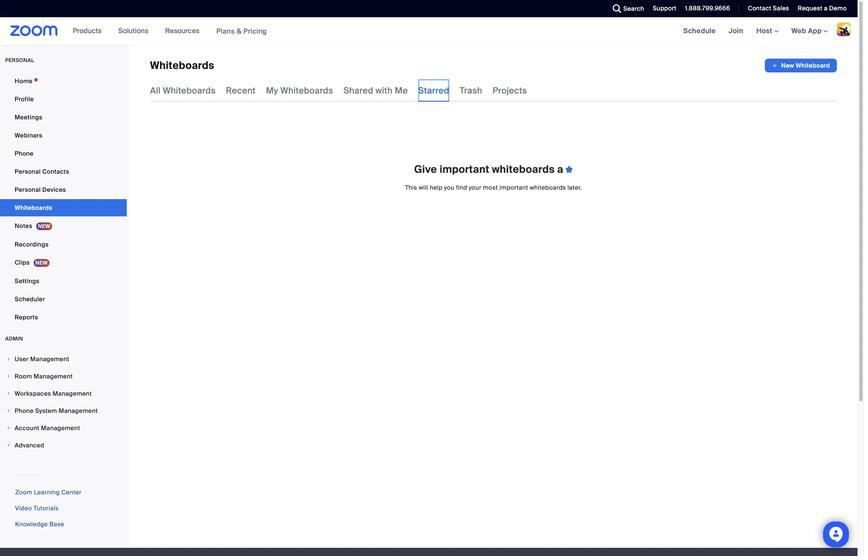 Task type: vqa. For each thing, say whether or not it's contained in the screenshot.
2nd menu item from the bottom
no



Task type: locate. For each thing, give the bounding box(es) containing it.
right image left user
[[6, 357, 11, 362]]

support
[[653, 4, 677, 12]]

phone system management menu item
[[0, 403, 127, 419]]

2 right image from the top
[[6, 391, 11, 396]]

zoom logo image
[[10, 25, 58, 36]]

1 vertical spatial a
[[557, 163, 564, 176]]

management up advanced menu item
[[41, 424, 80, 432]]

right image inside advanced menu item
[[6, 443, 11, 448]]

request a demo link
[[792, 0, 858, 17], [798, 4, 847, 12]]

advanced
[[15, 442, 44, 449]]

system
[[35, 407, 57, 415]]

whiteboards link
[[0, 199, 127, 217]]

1 personal from the top
[[15, 168, 41, 176]]

personal down personal contacts
[[15, 186, 41, 194]]

phone down webinars
[[15, 150, 34, 157]]

scheduler
[[15, 295, 45, 303]]

1 vertical spatial whiteboards
[[530, 184, 566, 192]]

right image
[[6, 374, 11, 379], [6, 408, 11, 414], [6, 443, 11, 448]]

app
[[808, 26, 822, 35]]

recordings link
[[0, 236, 127, 253]]

right image for account management
[[6, 426, 11, 431]]

right image left account
[[6, 426, 11, 431]]

admin menu menu
[[0, 351, 127, 455]]

phone inside personal menu menu
[[15, 150, 34, 157]]

1 vertical spatial important
[[500, 184, 528, 192]]

webinars
[[15, 132, 42, 139]]

1 phone from the top
[[15, 150, 34, 157]]

0 vertical spatial right image
[[6, 357, 11, 362]]

contacts
[[42, 168, 69, 176]]

tutorials
[[34, 505, 59, 512]]

phone inside menu item
[[15, 407, 34, 415]]

0 vertical spatial right image
[[6, 374, 11, 379]]

learning
[[34, 489, 60, 496]]

whiteboards up this will help you find your most important whiteboards later. at the top
[[492, 163, 555, 176]]

support link
[[647, 0, 679, 17], [653, 4, 677, 12]]

this
[[405, 184, 417, 192]]

1 right image from the top
[[6, 374, 11, 379]]

join link
[[722, 17, 750, 45]]

whiteboard
[[796, 62, 830, 69]]

0 vertical spatial personal
[[15, 168, 41, 176]]

whiteboards inside application
[[150, 59, 214, 72]]

important right the "most"
[[500, 184, 528, 192]]

account management menu item
[[0, 420, 127, 436]]

shared with me
[[344, 85, 408, 96]]

personal devices
[[15, 186, 66, 194]]

recent
[[226, 85, 256, 96]]

meetings
[[15, 113, 42, 121]]

2 phone from the top
[[15, 407, 34, 415]]

0 vertical spatial important
[[440, 163, 490, 176]]

banner containing products
[[0, 17, 858, 45]]

1 vertical spatial right image
[[6, 408, 11, 414]]

2 right image from the top
[[6, 408, 11, 414]]

2 vertical spatial right image
[[6, 443, 11, 448]]

3 right image from the top
[[6, 426, 11, 431]]

personal
[[5, 57, 34, 64]]

whiteboards down the personal devices
[[15, 204, 52, 212]]

1 vertical spatial personal
[[15, 186, 41, 194]]

management up room management
[[30, 355, 69, 363]]

1 vertical spatial phone
[[15, 407, 34, 415]]

products
[[73, 26, 102, 35]]

right image for room
[[6, 374, 11, 379]]

scheduler link
[[0, 291, 127, 308]]

search button
[[606, 0, 647, 17]]

1 horizontal spatial a
[[824, 4, 828, 12]]

management
[[30, 355, 69, 363], [34, 373, 73, 380], [53, 390, 92, 398], [59, 407, 98, 415], [41, 424, 80, 432]]

banner
[[0, 17, 858, 45]]

personal up the personal devices
[[15, 168, 41, 176]]

right image inside user management menu item
[[6, 357, 11, 362]]

management down room management menu item
[[53, 390, 92, 398]]

0 vertical spatial phone
[[15, 150, 34, 157]]

2 vertical spatial right image
[[6, 426, 11, 431]]

plans
[[216, 27, 235, 36]]

devices
[[42, 186, 66, 194]]

products button
[[73, 17, 105, 45]]

home
[[15, 77, 32, 85]]

tabs of all whiteboard page tab list
[[150, 79, 527, 102]]

settings link
[[0, 273, 127, 290]]

right image left advanced
[[6, 443, 11, 448]]

right image left "system"
[[6, 408, 11, 414]]

0 horizontal spatial important
[[440, 163, 490, 176]]

host button
[[757, 26, 779, 35]]

contact sales link
[[742, 0, 792, 17], [748, 4, 789, 12]]

1 right image from the top
[[6, 357, 11, 362]]

right image left workspaces on the bottom left of the page
[[6, 391, 11, 396]]

this will help you find your most important whiteboards later.
[[405, 184, 582, 192]]

plans & pricing link
[[216, 27, 267, 36], [216, 27, 267, 36]]

right image
[[6, 357, 11, 362], [6, 391, 11, 396], [6, 426, 11, 431]]

will
[[419, 184, 428, 192]]

whiteboards up all whiteboards
[[150, 59, 214, 72]]

right image inside room management menu item
[[6, 374, 11, 379]]

management inside menu item
[[30, 355, 69, 363]]

demo
[[829, 4, 847, 12]]

1.888.799.9666 button
[[679, 0, 733, 17], [685, 4, 730, 12]]

phone link
[[0, 145, 127, 162]]

plans & pricing
[[216, 27, 267, 36]]

search
[[624, 5, 644, 13]]

right image inside phone system management menu item
[[6, 408, 11, 414]]

personal contacts link
[[0, 163, 127, 180]]

management up workspaces management
[[34, 373, 73, 380]]

clips
[[15, 259, 30, 267]]

right image inside workspaces management menu item
[[6, 391, 11, 396]]

whiteboards left later.
[[530, 184, 566, 192]]

important up find
[[440, 163, 490, 176]]

pricing
[[243, 27, 267, 36]]

1 horizontal spatial important
[[500, 184, 528, 192]]

user management
[[15, 355, 69, 363]]

important
[[440, 163, 490, 176], [500, 184, 528, 192]]

new
[[781, 62, 794, 69]]

meetings link
[[0, 109, 127, 126]]

3 right image from the top
[[6, 443, 11, 448]]

knowledge
[[15, 521, 48, 528]]

1 vertical spatial right image
[[6, 391, 11, 396]]

2 personal from the top
[[15, 186, 41, 194]]

phone up account
[[15, 407, 34, 415]]

0 vertical spatial a
[[824, 4, 828, 12]]

solutions button
[[118, 17, 152, 45]]

1.888.799.9666
[[685, 4, 730, 12]]

whiteboards right all
[[163, 85, 216, 96]]

management down workspaces management menu item on the bottom left of page
[[59, 407, 98, 415]]

right image left "room"
[[6, 374, 11, 379]]

new whiteboard button
[[765, 59, 837, 72]]

room management
[[15, 373, 73, 380]]

right image inside account management menu item
[[6, 426, 11, 431]]

meetings navigation
[[677, 17, 858, 45]]



Task type: describe. For each thing, give the bounding box(es) containing it.
notes link
[[0, 217, 127, 235]]

settings
[[15, 277, 39, 285]]

webinars link
[[0, 127, 127, 144]]

add image
[[772, 61, 778, 70]]

request
[[798, 4, 823, 12]]

right image for user management
[[6, 357, 11, 362]]

whiteboards inside personal menu menu
[[15, 204, 52, 212]]

personal for personal devices
[[15, 186, 41, 194]]

sales
[[773, 4, 789, 12]]

right image for workspaces management
[[6, 391, 11, 396]]

management for account management
[[41, 424, 80, 432]]

whiteboards right my
[[280, 85, 333, 96]]

with
[[376, 85, 393, 96]]

my
[[266, 85, 278, 96]]

video tutorials
[[15, 505, 59, 512]]

schedule
[[683, 26, 716, 35]]

help
[[430, 184, 443, 192]]

solutions
[[118, 26, 148, 35]]

phone system management
[[15, 407, 98, 415]]

zoom
[[15, 489, 32, 496]]

workspaces
[[15, 390, 51, 398]]

resources
[[165, 26, 200, 35]]

web app button
[[792, 26, 828, 35]]

notes
[[15, 222, 32, 230]]

recordings
[[15, 241, 49, 248]]

phone for phone
[[15, 150, 34, 157]]

account management
[[15, 424, 80, 432]]

give
[[414, 163, 437, 176]]

resources button
[[165, 17, 203, 45]]

me
[[395, 85, 408, 96]]

&
[[237, 27, 242, 36]]

you
[[444, 184, 455, 192]]

my whiteboards
[[266, 85, 333, 96]]

base
[[49, 521, 64, 528]]

workspaces management
[[15, 390, 92, 398]]

workspaces management menu item
[[0, 386, 127, 402]]

zoom learning center link
[[15, 489, 81, 496]]

0 horizontal spatial a
[[557, 163, 564, 176]]

contact sales
[[748, 4, 789, 12]]

personal for personal contacts
[[15, 168, 41, 176]]

your
[[469, 184, 482, 192]]

0 vertical spatial whiteboards
[[492, 163, 555, 176]]

account
[[15, 424, 39, 432]]

right image for phone
[[6, 408, 11, 414]]

clips link
[[0, 254, 127, 272]]

zoom learning center
[[15, 489, 81, 496]]

later.
[[568, 184, 582, 192]]

personal menu menu
[[0, 72, 127, 327]]

find
[[456, 184, 467, 192]]

give important whiteboards a
[[414, 163, 566, 176]]

home link
[[0, 72, 127, 90]]

new whiteboard
[[781, 62, 830, 69]]

knowledge base link
[[15, 521, 64, 528]]

room
[[15, 373, 32, 380]]

knowledge base
[[15, 521, 64, 528]]

phone for phone system management
[[15, 407, 34, 415]]

user
[[15, 355, 29, 363]]

personal devices link
[[0, 181, 127, 198]]

reports link
[[0, 309, 127, 326]]

profile picture image
[[837, 22, 851, 36]]

management for room management
[[34, 373, 73, 380]]

host
[[757, 26, 774, 35]]

room management menu item
[[0, 368, 127, 385]]

schedule link
[[677, 17, 722, 45]]

whiteboards application
[[150, 59, 837, 72]]

center
[[61, 489, 81, 496]]

most
[[483, 184, 498, 192]]

profile
[[15, 95, 34, 103]]

video tutorials link
[[15, 505, 59, 512]]

request a demo
[[798, 4, 847, 12]]

trash
[[460, 85, 482, 96]]

web app
[[792, 26, 822, 35]]

advanced menu item
[[0, 437, 127, 454]]

all
[[150, 85, 161, 96]]

admin
[[5, 336, 23, 342]]

all whiteboards
[[150, 85, 216, 96]]

management for workspaces management
[[53, 390, 92, 398]]

projects
[[493, 85, 527, 96]]

reports
[[15, 314, 38, 321]]

starred
[[418, 85, 449, 96]]

shared
[[344, 85, 374, 96]]

personal contacts
[[15, 168, 69, 176]]

contact
[[748, 4, 772, 12]]

product information navigation
[[66, 17, 273, 45]]

profile link
[[0, 91, 127, 108]]

video
[[15, 505, 32, 512]]

management for user management
[[30, 355, 69, 363]]

web
[[792, 26, 807, 35]]

join
[[729, 26, 744, 35]]

user management menu item
[[0, 351, 127, 367]]



